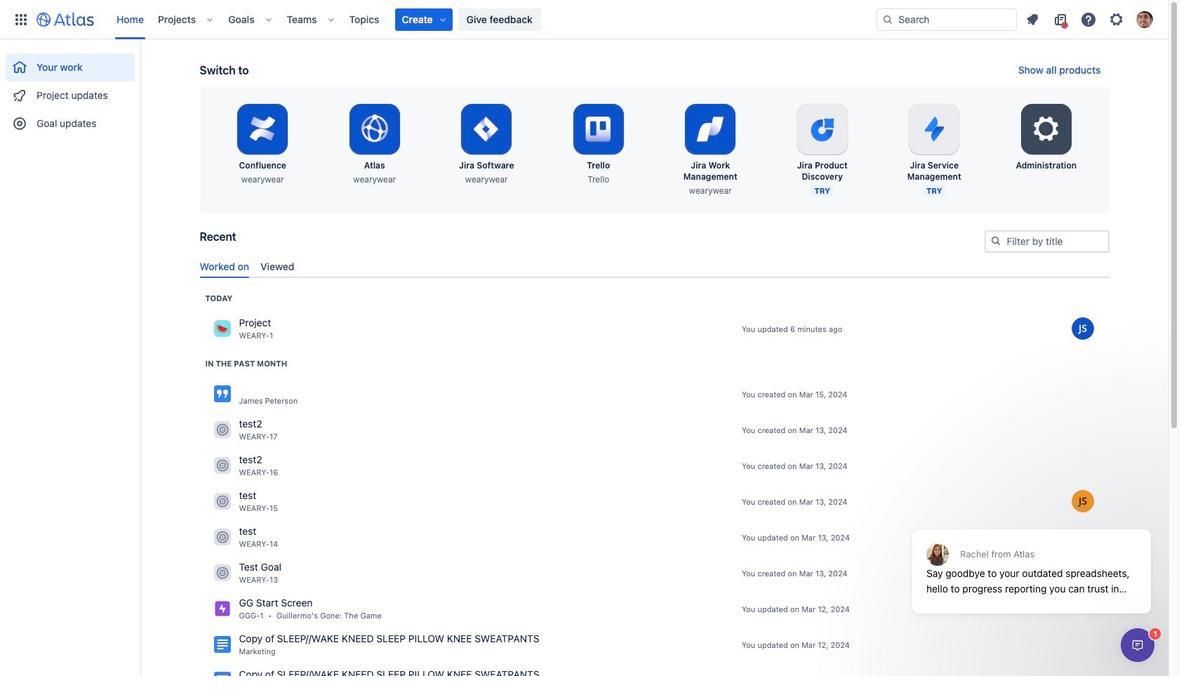 Task type: locate. For each thing, give the bounding box(es) containing it.
2 heading from the top
[[205, 358, 287, 369]]

3 townsquare image from the top
[[214, 529, 231, 546]]

0 vertical spatial settings image
[[1109, 11, 1125, 28]]

None search field
[[877, 8, 1017, 31]]

1 heading from the top
[[205, 293, 233, 304]]

tab list
[[194, 255, 1115, 278]]

1 vertical spatial townsquare image
[[214, 457, 231, 474]]

account image
[[1137, 11, 1153, 28]]

1 vertical spatial confluence image
[[214, 672, 231, 676]]

banner
[[0, 0, 1169, 39]]

townsquare image
[[214, 421, 231, 438], [214, 457, 231, 474]]

0 vertical spatial townsquare image
[[214, 421, 231, 438]]

4 townsquare image from the top
[[214, 565, 231, 582]]

settings image
[[1109, 11, 1125, 28], [1030, 112, 1063, 146]]

0 vertical spatial heading
[[205, 293, 233, 304]]

group
[[6, 39, 135, 142]]

jira image
[[214, 601, 231, 617]]

townsquare image
[[214, 320, 231, 337], [214, 493, 231, 510], [214, 529, 231, 546], [214, 565, 231, 582]]

1 vertical spatial heading
[[205, 358, 287, 369]]

confluence image
[[214, 636, 231, 653], [214, 672, 231, 676]]

Search field
[[877, 8, 1017, 31]]

1 townsquare image from the top
[[214, 320, 231, 337]]

heading
[[205, 293, 233, 304], [205, 358, 287, 369]]

0 horizontal spatial settings image
[[1030, 112, 1063, 146]]

heading for 1st townsquare image
[[205, 293, 233, 304]]

0 vertical spatial confluence image
[[214, 636, 231, 653]]

help image
[[1080, 11, 1097, 28]]

switch to... image
[[13, 11, 29, 28]]

1 vertical spatial settings image
[[1030, 112, 1063, 146]]

2 townsquare image from the top
[[214, 457, 231, 474]]

dialog
[[906, 495, 1158, 624], [1121, 628, 1155, 662]]



Task type: describe. For each thing, give the bounding box(es) containing it.
1 vertical spatial dialog
[[1121, 628, 1155, 662]]

notifications image
[[1024, 11, 1041, 28]]

confluence image
[[214, 386, 231, 403]]

2 townsquare image from the top
[[214, 493, 231, 510]]

top element
[[8, 0, 877, 39]]

1 horizontal spatial settings image
[[1109, 11, 1125, 28]]

search image
[[882, 14, 894, 25]]

Filter by title field
[[986, 232, 1108, 251]]

1 townsquare image from the top
[[214, 421, 231, 438]]

0 vertical spatial dialog
[[906, 495, 1158, 624]]

2 confluence image from the top
[[214, 672, 231, 676]]

1 confluence image from the top
[[214, 636, 231, 653]]

heading for confluence icon
[[205, 358, 287, 369]]

search image
[[990, 235, 1001, 246]]



Task type: vqa. For each thing, say whether or not it's contained in the screenshot.
topmost Jacob Simon link
no



